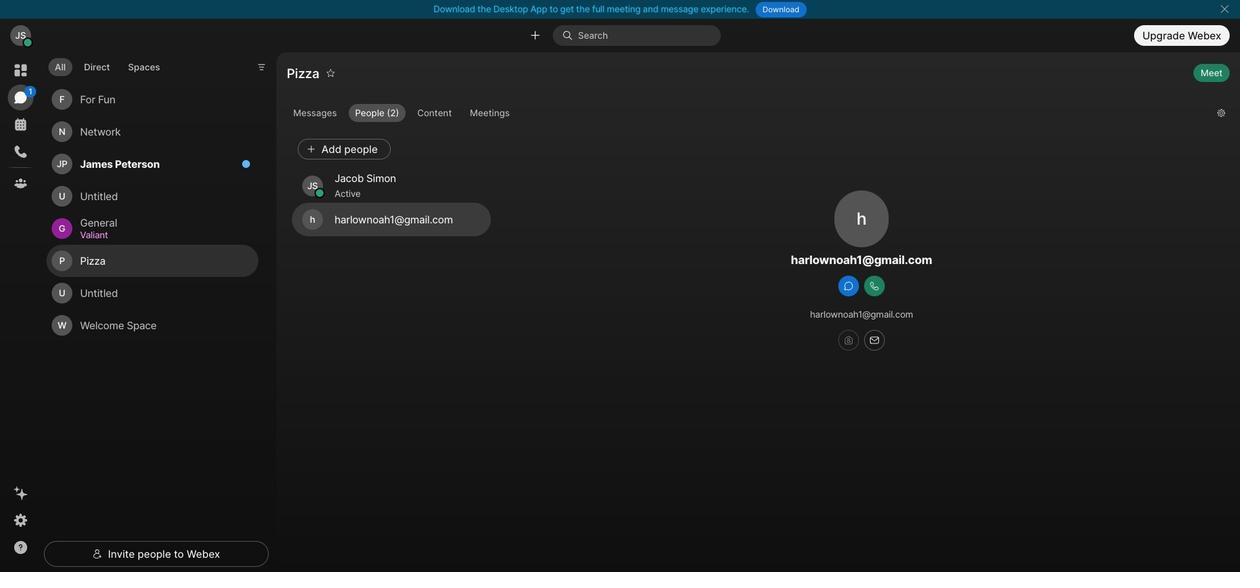 Task type: locate. For each thing, give the bounding box(es) containing it.
pizza list item
[[47, 245, 258, 277]]

untitled list item down valiant element
[[47, 277, 258, 309]]

group
[[287, 104, 1207, 125]]

harlownoah1@gmail.com list item
[[292, 203, 491, 236]]

1 vertical spatial untitled list item
[[47, 277, 258, 309]]

untitled list item
[[47, 180, 258, 213], [47, 277, 258, 309]]

tab list
[[45, 50, 170, 80]]

0 vertical spatial untitled list item
[[47, 180, 258, 213]]

valiant element
[[80, 228, 243, 242]]

untitled list item up valiant element
[[47, 180, 258, 213]]

network list item
[[47, 116, 258, 148]]

navigation
[[0, 52, 41, 572]]



Task type: vqa. For each thing, say whether or not it's contained in the screenshot.
third list item from the bottom of the page
no



Task type: describe. For each thing, give the bounding box(es) containing it.
general list item
[[47, 213, 258, 245]]

jacob simonactive list item
[[292, 169, 491, 203]]

2 untitled list item from the top
[[47, 277, 258, 309]]

for fun list item
[[47, 83, 258, 116]]

new messages image
[[242, 160, 251, 169]]

1 untitled list item from the top
[[47, 180, 258, 213]]

welcome space list item
[[47, 309, 258, 342]]

webex tab list
[[8, 57, 36, 196]]

cancel_16 image
[[1220, 4, 1230, 14]]

james peterson, new messages list item
[[47, 148, 258, 180]]

active element
[[335, 186, 481, 201]]



